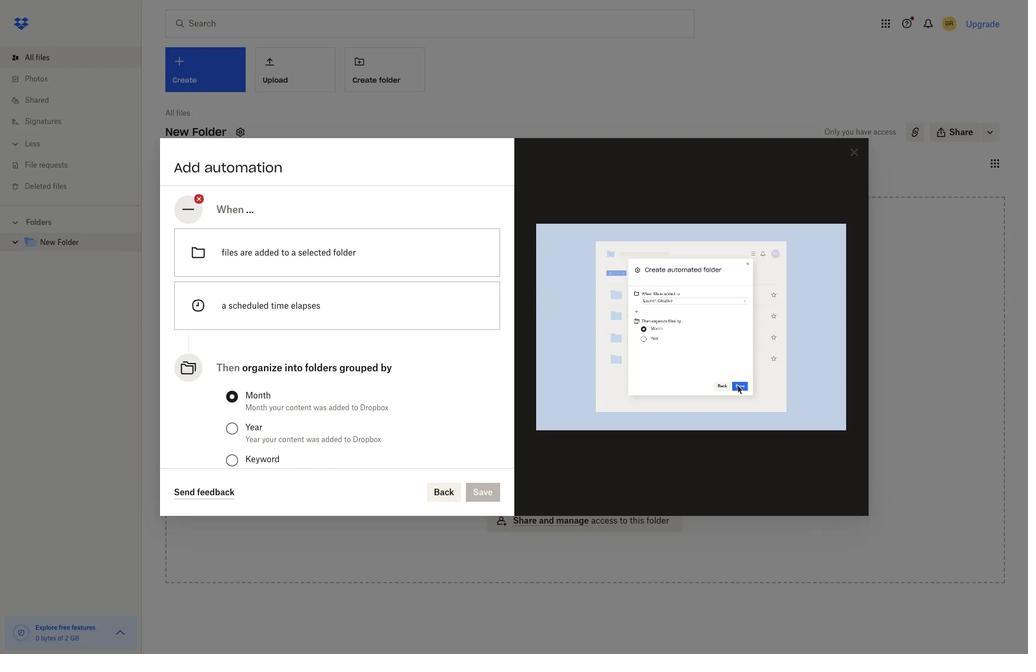 Task type: describe. For each thing, give the bounding box(es) containing it.
upload,
[[606, 314, 636, 324]]

to down request files button
[[620, 516, 628, 526]]

access this folder from your desktop
[[513, 417, 658, 427]]

photos link
[[9, 69, 142, 90]]

grouped
[[340, 362, 379, 374]]

all files list item
[[0, 47, 142, 69]]

month month your content was added to dropbox
[[245, 391, 389, 412]]

specific
[[279, 467, 305, 476]]

deleted
[[25, 182, 51, 191]]

0 horizontal spatial new
[[40, 238, 56, 247]]

create
[[353, 76, 377, 84]]

starred button
[[216, 154, 260, 173]]

of
[[58, 635, 63, 642]]

recents
[[175, 159, 202, 167]]

feedback
[[197, 487, 235, 497]]

ways
[[556, 386, 577, 396]]

shared
[[25, 96, 49, 105]]

files inside add automation dialog
[[222, 248, 238, 258]]

gb
[[70, 635, 79, 642]]

keywords
[[306, 467, 338, 476]]

folders
[[305, 362, 337, 374]]

send feedback button
[[174, 486, 235, 500]]

use
[[545, 327, 559, 337]]

share button
[[930, 123, 981, 142]]

0 horizontal spatial new folder
[[40, 238, 79, 247]]

to inside year year your content was added to dropbox
[[344, 435, 351, 444]]

content for month
[[286, 404, 312, 412]]

request
[[513, 483, 547, 493]]

scheduled
[[229, 301, 269, 311]]

access
[[513, 417, 542, 427]]

elapses
[[291, 301, 320, 311]]

automation
[[204, 160, 283, 176]]

folder inside button
[[379, 76, 401, 84]]

here
[[576, 314, 594, 324]]

to left 'selected'
[[281, 248, 289, 258]]

1 vertical spatial all
[[165, 109, 174, 118]]

signatures
[[25, 117, 61, 126]]

to inside drop files here to upload, or use the 'upload' button
[[596, 314, 604, 324]]

add automation dialog
[[160, 138, 869, 516]]

back button
[[427, 483, 461, 502]]

photos
[[25, 74, 48, 83]]

files inside drop files here to upload, or use the 'upload' button
[[557, 314, 574, 324]]

file requests link
[[9, 155, 142, 176]]

files inside button
[[549, 483, 566, 493]]

files are added to a selected folder
[[222, 248, 356, 258]]

selected
[[298, 248, 331, 258]]

0
[[35, 635, 39, 642]]

features
[[72, 624, 96, 632]]

into
[[285, 362, 303, 374]]

desktop
[[627, 417, 658, 427]]

by inside 'keyword group by specific keywords'
[[269, 467, 277, 476]]

group
[[245, 467, 267, 476]]

dropbox for month
[[360, 404, 389, 412]]

only you have access
[[825, 128, 897, 136]]

all inside list item
[[25, 53, 34, 62]]

...
[[246, 204, 254, 216]]

dropbox for year
[[353, 435, 381, 444]]

was for year
[[306, 435, 320, 444]]

create folder button
[[345, 47, 425, 92]]

0 vertical spatial content
[[606, 386, 638, 396]]

0 vertical spatial a
[[291, 248, 296, 258]]

content for year
[[279, 435, 304, 444]]

dropbox image
[[9, 12, 33, 35]]

0 vertical spatial added
[[255, 248, 279, 258]]

you
[[842, 128, 854, 136]]

or
[[535, 327, 543, 337]]

1 year from the top
[[245, 422, 263, 432]]

added for year
[[322, 435, 342, 444]]

files up recents
[[176, 109, 190, 118]]

folders
[[26, 218, 52, 227]]

requests
[[39, 161, 68, 170]]

are
[[240, 248, 253, 258]]

files inside list item
[[36, 53, 50, 62]]

only
[[825, 128, 840, 136]]

access for have
[[874, 128, 897, 136]]

starred
[[225, 159, 251, 167]]

button
[[610, 327, 636, 337]]

new folder link
[[24, 235, 132, 251]]

more
[[533, 386, 554, 396]]



Task type: vqa. For each thing, say whether or not it's contained in the screenshot.
OFFLINE
no



Task type: locate. For each thing, give the bounding box(es) containing it.
files right deleted
[[53, 182, 67, 191]]

create folder
[[353, 76, 401, 84]]

0 vertical spatial new
[[165, 125, 189, 139]]

less image
[[9, 138, 21, 150]]

all files
[[25, 53, 50, 62], [165, 109, 190, 118]]

by down keyword
[[269, 467, 277, 476]]

add automation
[[174, 160, 283, 176]]

0 horizontal spatial all files
[[25, 53, 50, 62]]

deleted files
[[25, 182, 67, 191]]

1 vertical spatial this
[[630, 516, 645, 526]]

shared link
[[9, 90, 142, 111]]

added up year year your content was added to dropbox
[[329, 404, 350, 412]]

1 vertical spatial your
[[607, 417, 624, 427]]

new folder up recents
[[165, 125, 227, 139]]

1 horizontal spatial all files
[[165, 109, 190, 118]]

1 vertical spatial new
[[40, 238, 56, 247]]

share for share and manage access to this folder
[[513, 516, 537, 526]]

your
[[269, 404, 284, 412], [607, 417, 624, 427], [262, 435, 277, 444]]

1 vertical spatial month
[[245, 404, 267, 412]]

new up recents
[[165, 125, 189, 139]]

0 vertical spatial all files link
[[9, 47, 142, 69]]

1 vertical spatial all files
[[165, 109, 190, 118]]

files
[[36, 53, 50, 62], [176, 109, 190, 118], [53, 182, 67, 191], [222, 248, 238, 258], [557, 314, 574, 324], [549, 483, 566, 493]]

by right grouped
[[381, 362, 392, 374]]

share inside button
[[950, 127, 974, 137]]

all files up photos
[[25, 53, 50, 62]]

1 month from the top
[[245, 391, 271, 401]]

drop
[[535, 314, 555, 324]]

your for month
[[269, 404, 284, 412]]

month down organize
[[245, 404, 267, 412]]

0 horizontal spatial this
[[545, 417, 559, 427]]

signatures link
[[9, 111, 142, 132]]

2
[[65, 635, 68, 642]]

files up the
[[557, 314, 574, 324]]

access inside more ways to add content element
[[591, 516, 618, 526]]

1 vertical spatial year
[[245, 435, 260, 444]]

send
[[174, 487, 195, 497]]

all
[[25, 53, 34, 62], [165, 109, 174, 118]]

explore
[[35, 624, 57, 632]]

this
[[545, 417, 559, 427], [630, 516, 645, 526]]

new folder
[[165, 125, 227, 139], [40, 238, 79, 247]]

1 horizontal spatial new
[[165, 125, 189, 139]]

1 horizontal spatial all
[[165, 109, 174, 118]]

organize into folders grouped by
[[242, 362, 392, 374]]

1 horizontal spatial all files link
[[165, 108, 190, 119]]

0 vertical spatial new folder
[[165, 125, 227, 139]]

to right here
[[596, 314, 604, 324]]

year up keyword
[[245, 435, 260, 444]]

manage
[[556, 516, 589, 526]]

added for month
[[329, 404, 350, 412]]

a
[[291, 248, 296, 258], [222, 301, 226, 311]]

share
[[950, 127, 974, 137], [513, 516, 537, 526]]

content up 'keyword group by specific keywords'
[[279, 435, 304, 444]]

share and manage access to this folder
[[513, 516, 669, 526]]

new folder down folders button
[[40, 238, 79, 247]]

0 horizontal spatial all
[[25, 53, 34, 62]]

access for manage
[[591, 516, 618, 526]]

the
[[561, 327, 574, 337]]

less
[[25, 139, 40, 148]]

folder up recents
[[192, 125, 227, 139]]

1 vertical spatial access
[[591, 516, 618, 526]]

your inside month month your content was added to dropbox
[[269, 404, 284, 412]]

added right are on the left of page
[[255, 248, 279, 258]]

1 vertical spatial by
[[269, 467, 277, 476]]

0 horizontal spatial access
[[591, 516, 618, 526]]

1 vertical spatial a
[[222, 301, 226, 311]]

0 vertical spatial access
[[874, 128, 897, 136]]

your inside year year your content was added to dropbox
[[262, 435, 277, 444]]

Year radio
[[226, 423, 238, 435]]

to left the add
[[579, 386, 587, 396]]

files left are on the left of page
[[222, 248, 238, 258]]

folders button
[[0, 213, 142, 231]]

dropbox inside year year your content was added to dropbox
[[353, 435, 381, 444]]

list containing all files
[[0, 40, 142, 206]]

all up photos
[[25, 53, 34, 62]]

0 horizontal spatial folder
[[57, 238, 79, 247]]

all files up recents
[[165, 109, 190, 118]]

added inside year year your content was added to dropbox
[[322, 435, 342, 444]]

year year your content was added to dropbox
[[245, 422, 381, 444]]

added inside month month your content was added to dropbox
[[329, 404, 350, 412]]

add
[[589, 386, 604, 396]]

your for year
[[262, 435, 277, 444]]

added up keywords
[[322, 435, 342, 444]]

import
[[513, 450, 541, 460]]

0 vertical spatial by
[[381, 362, 392, 374]]

was inside year year your content was added to dropbox
[[306, 435, 320, 444]]

have
[[856, 128, 872, 136]]

organize
[[242, 362, 282, 374]]

import button
[[487, 443, 684, 467]]

access right manage
[[591, 516, 618, 526]]

all files link up shared link
[[9, 47, 142, 69]]

content up year year your content was added to dropbox
[[286, 404, 312, 412]]

bytes
[[41, 635, 56, 642]]

2 vertical spatial content
[[279, 435, 304, 444]]

new down folders
[[40, 238, 56, 247]]

explore free features 0 bytes of 2 gb
[[35, 624, 96, 642]]

2 vertical spatial your
[[262, 435, 277, 444]]

all files link up recents
[[165, 108, 190, 119]]

send feedback
[[174, 487, 235, 497]]

0 horizontal spatial a
[[222, 301, 226, 311]]

1 horizontal spatial new folder
[[165, 125, 227, 139]]

2 year from the top
[[245, 435, 260, 444]]

file requests
[[25, 161, 68, 170]]

0 vertical spatial was
[[313, 404, 327, 412]]

folder inside add automation dialog
[[333, 248, 356, 258]]

list
[[0, 40, 142, 206]]

quota usage element
[[12, 624, 31, 643]]

dropbox
[[360, 404, 389, 412], [353, 435, 381, 444]]

upgrade
[[966, 19, 1000, 29]]

1 horizontal spatial folder
[[192, 125, 227, 139]]

1 vertical spatial added
[[329, 404, 350, 412]]

request files button
[[487, 476, 684, 500]]

0 vertical spatial folder
[[192, 125, 227, 139]]

dropbox inside month month your content was added to dropbox
[[360, 404, 389, 412]]

content inside month month your content was added to dropbox
[[286, 404, 312, 412]]

2 month from the top
[[245, 404, 267, 412]]

keyword group by specific keywords
[[245, 454, 338, 476]]

0 vertical spatial your
[[269, 404, 284, 412]]

0 horizontal spatial all files link
[[9, 47, 142, 69]]

keyword
[[245, 454, 280, 464]]

new
[[165, 125, 189, 139], [40, 238, 56, 247]]

1 vertical spatial all files link
[[165, 108, 190, 119]]

deleted files link
[[9, 176, 142, 197]]

a left 'selected'
[[291, 248, 296, 258]]

was
[[313, 404, 327, 412], [306, 435, 320, 444]]

files up photos
[[36, 53, 50, 62]]

add
[[174, 160, 200, 176]]

to down grouped
[[352, 404, 358, 412]]

1 vertical spatial new folder
[[40, 238, 79, 247]]

your inside more ways to add content element
[[607, 417, 624, 427]]

was up year year your content was added to dropbox
[[313, 404, 327, 412]]

access
[[874, 128, 897, 136], [591, 516, 618, 526]]

0 vertical spatial all files
[[25, 53, 50, 62]]

0 vertical spatial this
[[545, 417, 559, 427]]

year
[[245, 422, 263, 432], [245, 435, 260, 444]]

back
[[434, 487, 454, 497]]

Month radio
[[226, 391, 238, 403]]

request files
[[513, 483, 566, 493]]

content right the add
[[606, 386, 638, 396]]

content
[[606, 386, 638, 396], [286, 404, 312, 412], [279, 435, 304, 444]]

time
[[271, 301, 289, 311]]

1 vertical spatial dropbox
[[353, 435, 381, 444]]

folder down folders button
[[57, 238, 79, 247]]

then
[[217, 362, 240, 374]]

free
[[59, 624, 70, 632]]

all files inside list item
[[25, 53, 50, 62]]

more ways to add content
[[533, 386, 638, 396]]

0 vertical spatial all
[[25, 53, 34, 62]]

1 vertical spatial content
[[286, 404, 312, 412]]

1 horizontal spatial access
[[874, 128, 897, 136]]

a left the scheduled
[[222, 301, 226, 311]]

1 vertical spatial folder
[[57, 238, 79, 247]]

2 vertical spatial added
[[322, 435, 342, 444]]

0 vertical spatial share
[[950, 127, 974, 137]]

month right month radio
[[245, 391, 271, 401]]

'upload'
[[576, 327, 607, 337]]

1 vertical spatial share
[[513, 516, 537, 526]]

folder
[[379, 76, 401, 84], [333, 248, 356, 258], [561, 417, 584, 427], [647, 516, 669, 526]]

from
[[586, 417, 605, 427]]

was for month
[[313, 404, 327, 412]]

access right have
[[874, 128, 897, 136]]

your down organize
[[269, 404, 284, 412]]

was inside month month your content was added to dropbox
[[313, 404, 327, 412]]

drop files here to upload, or use the 'upload' button
[[535, 314, 636, 337]]

all up recents button
[[165, 109, 174, 118]]

0 vertical spatial dropbox
[[360, 404, 389, 412]]

was up 'keyword group by specific keywords'
[[306, 435, 320, 444]]

0 horizontal spatial by
[[269, 467, 277, 476]]

upgrade link
[[966, 19, 1000, 29]]

all files link
[[9, 47, 142, 69], [165, 108, 190, 119]]

when
[[217, 204, 244, 216]]

1 horizontal spatial a
[[291, 248, 296, 258]]

share for share
[[950, 127, 974, 137]]

year right the 'year' option
[[245, 422, 263, 432]]

month
[[245, 391, 271, 401], [245, 404, 267, 412]]

your right from at the right
[[607, 417, 624, 427]]

more ways to add content element
[[485, 385, 686, 545]]

to
[[281, 248, 289, 258], [596, 314, 604, 324], [579, 386, 587, 396], [352, 404, 358, 412], [344, 435, 351, 444], [620, 516, 628, 526]]

to inside month month your content was added to dropbox
[[352, 404, 358, 412]]

share inside more ways to add content element
[[513, 516, 537, 526]]

content inside year year your content was added to dropbox
[[279, 435, 304, 444]]

file
[[25, 161, 37, 170]]

1 vertical spatial was
[[306, 435, 320, 444]]

files right request
[[549, 483, 566, 493]]

to down month month your content was added to dropbox
[[344, 435, 351, 444]]

0 vertical spatial month
[[245, 391, 271, 401]]

1 horizontal spatial by
[[381, 362, 392, 374]]

1 horizontal spatial share
[[950, 127, 974, 137]]

your up keyword
[[262, 435, 277, 444]]

recents button
[[165, 154, 211, 173]]

a scheduled time elapses
[[222, 301, 320, 311]]

Keyword radio
[[226, 455, 238, 467]]

0 horizontal spatial share
[[513, 516, 537, 526]]

and
[[539, 516, 554, 526]]

1 horizontal spatial this
[[630, 516, 645, 526]]

added
[[255, 248, 279, 258], [329, 404, 350, 412], [322, 435, 342, 444]]

0 vertical spatial year
[[245, 422, 263, 432]]



